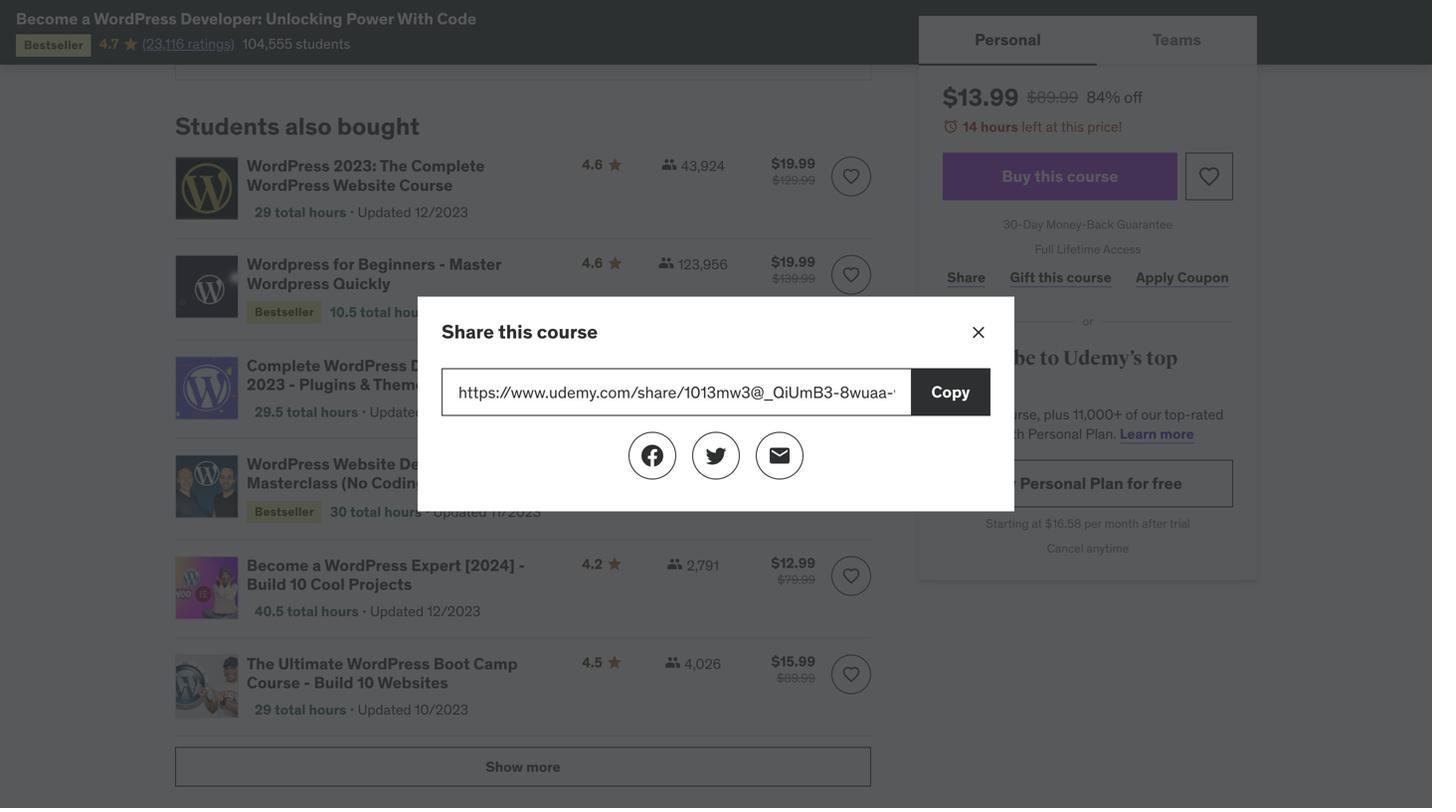 Task type: describe. For each thing, give the bounding box(es) containing it.
total for ultimate
[[275, 701, 306, 719]]

back
[[1087, 217, 1114, 232]]

4.6 for wordpress 2023: the complete wordpress website course
[[582, 156, 603, 174]]

apply coupon
[[1136, 268, 1229, 286]]

& inside 'complete wordpress developer course 2023 - plugins & themes'
[[360, 375, 370, 395]]

course for share this course
[[537, 320, 598, 344]]

- inside wordpress for beginners - master wordpress quickly
[[439, 254, 446, 275]]

buy this course button
[[943, 153, 1178, 201]]

developer:
[[180, 8, 262, 29]]

courses
[[943, 372, 1015, 396]]

mark as helpful image
[[210, 26, 230, 46]]

this for share this course
[[498, 320, 533, 344]]

0 vertical spatial wishlist image
[[1198, 165, 1221, 189]]

show
[[486, 758, 523, 776]]

2023
[[247, 375, 285, 395]]

4.7
[[99, 35, 119, 53]]

1 wordpress from the top
[[247, 254, 329, 275]]

updated 10/2023
[[358, 701, 469, 719]]

2,791
[[687, 557, 719, 575]]

0 vertical spatial bestseller
[[24, 37, 83, 53]]

themes
[[373, 375, 433, 395]]

guarantee
[[1117, 217, 1173, 232]]

seo
[[518, 454, 551, 474]]

84%
[[1087, 87, 1120, 107]]

plus
[[1044, 406, 1070, 424]]

(23,116 ratings)
[[142, 35, 234, 53]]

18,668
[[681, 456, 724, 473]]

lifetime
[[1057, 242, 1101, 257]]

more for learn more
[[1160, 425, 1194, 443]]

$19.99 for wordpress 2023: the complete wordpress website course
[[771, 155, 816, 173]]

unlocking
[[266, 8, 343, 29]]

complete inside wordpress 2023: the complete wordpress website course
[[411, 156, 485, 176]]

$13.99 $89.99 84% off
[[943, 83, 1143, 112]]

1 $139.99 from the top
[[772, 271, 816, 287]]

$12.99 $79.99
[[771, 554, 816, 588]]

0 vertical spatial at
[[1046, 118, 1058, 136]]

personal inside get this course, plus 11,000+ of our top-rated courses, with personal plan.
[[1028, 425, 1082, 443]]

this for buy this course
[[1035, 166, 1064, 186]]

hours down wordpress for beginners - master wordpress quickly link
[[394, 303, 432, 321]]

close modal image
[[969, 323, 989, 343]]

updated down development
[[433, 503, 487, 521]]

total down quickly
[[360, 303, 391, 321]]

gift this course link
[[1006, 258, 1116, 298]]

xsmall image for wordpress for beginners - master wordpress quickly
[[658, 255, 674, 271]]

hours down cool on the left bottom of the page
[[321, 603, 359, 621]]

for inside wordpress for beginners - master wordpress quickly
[[333, 254, 354, 275]]

wordpress inside 'complete wordpress developer course 2023 - plugins & themes'
[[324, 356, 407, 376]]

29 for wordpress 2023: the complete wordpress website course
[[255, 204, 272, 221]]

course inside wordpress 2023: the complete wordpress website course
[[399, 175, 453, 195]]

personal button
[[919, 16, 1097, 64]]

to
[[1040, 347, 1059, 371]]

starting at $16.58 per month after trial cancel anytime
[[986, 516, 1190, 556]]

report button
[[303, 26, 346, 45]]

become a wordpress expert [2024] - build 10 cool projects
[[247, 555, 525, 595]]

updated 12/2023 for expert
[[370, 603, 481, 621]]

the inside wordpress 2023: the complete wordpress website course
[[380, 156, 408, 176]]

4.6 for complete wordpress developer course 2023 - plugins & themes
[[582, 356, 603, 373]]

masterclass
[[247, 473, 338, 494]]

hours right 14
[[981, 118, 1018, 136]]

(23,116
[[142, 35, 184, 53]]

3 $19.99 from the top
[[771, 453, 816, 471]]

$79.99
[[777, 572, 816, 588]]

master
[[449, 254, 501, 275]]

alarm image
[[943, 118, 959, 134]]

top-
[[1164, 406, 1191, 424]]

become a wordpress developer: unlocking power with code
[[16, 8, 477, 29]]

try personal plan for free
[[994, 473, 1183, 494]]

29.5
[[255, 403, 283, 421]]

$89.99 for $13.99
[[1027, 87, 1079, 107]]

share this course
[[442, 320, 598, 344]]

after
[[1142, 516, 1167, 532]]

plan
[[1090, 473, 1124, 494]]

share this course dialog
[[418, 297, 1015, 512]]

buy this course
[[1002, 166, 1118, 186]]

mark as unhelpful image
[[258, 26, 278, 46]]

2 wordpress from the top
[[247, 273, 329, 294]]

40.5
[[255, 603, 284, 621]]

coding)
[[371, 473, 431, 494]]

course for buy this course
[[1067, 166, 1118, 186]]

show more button
[[175, 748, 871, 787]]

or
[[1083, 314, 1094, 329]]

learn more link
[[1120, 425, 1194, 443]]

104,555
[[242, 35, 292, 53]]

plan.
[[1086, 425, 1117, 443]]

1 horizontal spatial for
[[1127, 473, 1149, 494]]

get this course, plus 11,000+ of our top-rated courses, with personal plan.
[[943, 406, 1224, 443]]

website inside wordpress 2023: the complete wordpress website course
[[333, 175, 396, 195]]

10.5
[[330, 303, 357, 321]]

share button
[[943, 258, 990, 298]]

cancel
[[1047, 541, 1084, 556]]

wishlist image for complete wordpress developer course 2023 - plugins & themes
[[841, 367, 861, 386]]

price!
[[1088, 118, 1122, 136]]

8/2023
[[427, 403, 475, 421]]

more for show more
[[526, 758, 561, 776]]

hours down "plugins"
[[321, 403, 358, 421]]

hours down wordpress 2023: the complete wordpress website course
[[309, 204, 347, 221]]

money-
[[1046, 217, 1087, 232]]

4.6 for wordpress for beginners - master wordpress quickly
[[582, 254, 603, 272]]

11/2023
[[490, 503, 541, 521]]

30-day money-back guarantee full lifetime access
[[1003, 217, 1173, 257]]

total for 2023:
[[275, 204, 306, 221]]

at inside starting at $16.58 per month after trial cancel anytime
[[1032, 516, 1042, 532]]

left
[[1022, 118, 1042, 136]]

14
[[963, 118, 978, 136]]

students also bought
[[175, 111, 420, 141]]

2 medium image from the left
[[704, 444, 728, 468]]

$13.99
[[943, 83, 1019, 112]]

40.5 total hours
[[255, 603, 359, 621]]

complete wordpress developer course 2023 - plugins & themes
[[247, 356, 545, 395]]

personal inside button
[[975, 29, 1041, 50]]

$19.99 for wordpress for beginners - master wordpress quickly
[[771, 253, 816, 271]]

build inside the ultimate wordpress boot camp course - build 10 websites
[[314, 673, 354, 693]]

courses,
[[943, 425, 995, 443]]

course,
[[995, 406, 1040, 424]]

copy
[[932, 382, 970, 402]]

medium image
[[768, 444, 792, 468]]

29 total hours for course
[[255, 701, 347, 719]]

wordpress inside the ultimate wordpress boot camp course - build 10 websites
[[347, 654, 430, 674]]

show more
[[486, 758, 561, 776]]

xsmall image for 18,668
[[661, 455, 677, 471]]

$12.99
[[771, 554, 816, 572]]

hours down coding)
[[384, 503, 422, 521]]

top
[[1146, 347, 1178, 371]]

xsmall image for the ultimate wordpress boot camp course - build 10 websites
[[665, 655, 681, 671]]

(no
[[341, 473, 368, 494]]

30 total hours
[[330, 503, 422, 521]]



Task type: locate. For each thing, give the bounding box(es) containing it.
learn
[[1120, 425, 1157, 443]]

0 vertical spatial course
[[1067, 166, 1118, 186]]

learn more
[[1120, 425, 1194, 443]]

at right 'left'
[[1046, 118, 1058, 136]]

29 total hours down ultimate
[[255, 701, 347, 719]]

xsmall image left 2,791
[[667, 556, 683, 572]]

12/2023 down "expert"
[[427, 603, 481, 621]]

0 vertical spatial personal
[[975, 29, 1041, 50]]

0 horizontal spatial a
[[82, 8, 90, 29]]

1 horizontal spatial build
[[314, 673, 354, 693]]

wordpress inside wordpress website development & seo masterclass (no coding)
[[247, 454, 330, 474]]

code
[[437, 8, 477, 29]]

1 vertical spatial a
[[312, 555, 321, 576]]

$15.99 $89.99
[[771, 653, 816, 686]]

updated 11/2023
[[433, 503, 541, 521]]

bestseller left 4.7
[[24, 37, 83, 53]]

1 horizontal spatial more
[[1160, 425, 1194, 443]]

become
[[16, 8, 78, 29], [247, 555, 309, 576]]

- down the 40.5 total hours
[[304, 673, 310, 693]]

0 vertical spatial wishlist image
[[841, 167, 861, 187]]

bestseller down masterclass
[[255, 504, 314, 520]]

xsmall image left 43,924
[[661, 157, 677, 173]]

1 horizontal spatial at
[[1046, 118, 1058, 136]]

0 horizontal spatial medium image
[[641, 444, 664, 468]]

1 website from the top
[[333, 175, 396, 195]]

10 left websites
[[357, 673, 374, 693]]

1 horizontal spatial become
[[247, 555, 309, 576]]

- right "2023" at top
[[289, 375, 295, 395]]

per
[[1084, 516, 1102, 532]]

subscribe to udemy's top courses
[[943, 347, 1178, 396]]

plugins
[[299, 375, 356, 395]]

wordpress website development & seo masterclass (no coding) link
[[247, 454, 558, 494]]

12/2023 down wordpress 2023: the complete wordpress website course link
[[415, 204, 468, 221]]

personal up $13.99
[[975, 29, 1041, 50]]

become for become a wordpress developer: unlocking power with code
[[16, 8, 78, 29]]

for
[[333, 254, 354, 275], [1127, 473, 1149, 494]]

1 vertical spatial course
[[1067, 268, 1112, 286]]

2 $139.99 from the top
[[772, 471, 816, 486]]

1 vertical spatial $19.99 $139.99
[[771, 453, 816, 486]]

2 vertical spatial wishlist image
[[841, 665, 861, 685]]

day
[[1023, 217, 1043, 232]]

0 horizontal spatial at
[[1032, 516, 1042, 532]]

0 vertical spatial more
[[1160, 425, 1194, 443]]

updated for complete
[[358, 204, 411, 221]]

0 vertical spatial updated 12/2023
[[358, 204, 468, 221]]

3 wishlist image from the top
[[841, 665, 861, 685]]

this left price!
[[1061, 118, 1084, 136]]

2 $19.99 from the top
[[771, 253, 816, 271]]

$139.99 up $16.99
[[772, 271, 816, 287]]

a for become a wordpress expert [2024] - build 10 cool projects
[[312, 555, 321, 576]]

1 horizontal spatial share
[[947, 268, 986, 286]]

2 horizontal spatial course
[[491, 356, 545, 376]]

of
[[1126, 406, 1138, 424]]

updated 12/2023 down become a wordpress expert [2024] - build 10 cool projects link
[[370, 603, 481, 621]]

complete up 29.5 on the left
[[247, 356, 320, 376]]

0 vertical spatial share
[[947, 268, 986, 286]]

course inside the ultimate wordpress boot camp course - build 10 websites
[[247, 673, 300, 693]]

0 vertical spatial website
[[333, 175, 396, 195]]

29 down 40.5
[[255, 701, 272, 719]]

43,924
[[681, 157, 725, 175]]

$16.99 $109.99
[[771, 355, 816, 388]]

teams button
[[1097, 16, 1257, 64]]

- inside become a wordpress expert [2024] - build 10 cool projects
[[519, 555, 525, 576]]

0 vertical spatial for
[[333, 254, 354, 275]]

share inside "dialog"
[[442, 320, 494, 344]]

website inside wordpress website development & seo masterclass (no coding)
[[333, 454, 396, 474]]

personal down plus
[[1028, 425, 1082, 443]]

wishlist image
[[1198, 165, 1221, 189], [841, 265, 861, 285], [841, 367, 861, 386]]

$89.99 right 4,026
[[777, 671, 816, 686]]

updated 12/2023 for complete
[[358, 204, 468, 221]]

a
[[82, 8, 90, 29], [312, 555, 321, 576]]

subscribe
[[943, 347, 1036, 371]]

this right gift
[[1038, 268, 1064, 286]]

1 vertical spatial at
[[1032, 516, 1042, 532]]

course inside 'complete wordpress developer course 2023 - plugins & themes'
[[491, 356, 545, 376]]

2 4.6 from the top
[[582, 254, 603, 272]]

1 $19.99 from the top
[[771, 155, 816, 173]]

xsmall image left 4,026
[[665, 655, 681, 671]]

2 wishlist image from the top
[[841, 566, 861, 586]]

also
[[285, 111, 332, 141]]

10 inside the ultimate wordpress boot camp course - build 10 websites
[[357, 673, 374, 693]]

$89.99 for $15.99
[[777, 671, 816, 686]]

1 horizontal spatial complete
[[411, 156, 485, 176]]

1 vertical spatial 12/2023
[[427, 603, 481, 621]]

10 inside become a wordpress expert [2024] - build 10 cool projects
[[290, 574, 307, 595]]

1 $19.99 $139.99 from the top
[[771, 253, 816, 287]]

tab list
[[919, 16, 1257, 66]]

try personal plan for free link
[[943, 460, 1233, 508]]

0 vertical spatial a
[[82, 8, 90, 29]]

1 vertical spatial build
[[314, 673, 354, 693]]

the right 2023:
[[380, 156, 408, 176]]

hours
[[981, 118, 1018, 136], [309, 204, 347, 221], [394, 303, 432, 321], [321, 403, 358, 421], [384, 503, 422, 521], [321, 603, 359, 621], [309, 701, 347, 719]]

1 horizontal spatial the
[[380, 156, 408, 176]]

12/2023 for complete
[[415, 204, 468, 221]]

total right 29.5 on the left
[[287, 403, 318, 421]]

course down 40.5
[[247, 673, 300, 693]]

coupon
[[1177, 268, 1229, 286]]

& right "plugins"
[[360, 375, 370, 395]]

2 website from the top
[[333, 454, 396, 474]]

1 vertical spatial &
[[504, 454, 515, 474]]

wishlist image right $79.99
[[841, 566, 861, 586]]

29 total hours for website
[[255, 204, 347, 221]]

medium image
[[641, 444, 664, 468], [704, 444, 728, 468]]

2 xsmall image from the top
[[661, 455, 677, 471]]

students
[[296, 35, 350, 53]]

xsmall image left the 123,956
[[658, 255, 674, 271]]

29 total hours
[[255, 204, 347, 221], [255, 701, 347, 719]]

this for get this course, plus 11,000+ of our top-rated courses, with personal plan.
[[969, 406, 992, 424]]

- left master
[[439, 254, 446, 275]]

gift
[[1010, 268, 1035, 286]]

wishlist image for wordpress 2023: the complete wordpress website course
[[841, 167, 861, 187]]

1 29 from the top
[[255, 204, 272, 221]]

more down "top-"
[[1160, 425, 1194, 443]]

0 vertical spatial course
[[399, 175, 453, 195]]

personal up $16.58
[[1020, 473, 1086, 494]]

wishlist image right $129.99
[[841, 167, 861, 187]]

29 total hours down 2023:
[[255, 204, 347, 221]]

updated 12/2023 down wordpress 2023: the complete wordpress website course link
[[358, 204, 468, 221]]

xsmall image
[[661, 157, 677, 173], [661, 455, 677, 471]]

1 horizontal spatial course
[[399, 175, 453, 195]]

course down share this course at the left of page
[[491, 356, 545, 376]]

build up 40.5
[[247, 574, 286, 595]]

1 vertical spatial wishlist image
[[841, 566, 861, 586]]

2 vertical spatial bestseller
[[255, 504, 314, 520]]

1 vertical spatial 4.6
[[582, 254, 603, 272]]

& left the 'seo'
[[504, 454, 515, 474]]

this inside "dialog"
[[498, 320, 533, 344]]

ultimate
[[278, 654, 343, 674]]

$19.99 $139.99 down $129.99
[[771, 253, 816, 287]]

2 vertical spatial course
[[247, 673, 300, 693]]

1 vertical spatial 29 total hours
[[255, 701, 347, 719]]

medium image left 18,668
[[641, 444, 664, 468]]

0 horizontal spatial for
[[333, 254, 354, 275]]

1 vertical spatial $89.99
[[777, 671, 816, 686]]

rated
[[1191, 406, 1224, 424]]

this up courses, at bottom right
[[969, 406, 992, 424]]

udemy's
[[1063, 347, 1143, 371]]

0 horizontal spatial become
[[16, 8, 78, 29]]

1 vertical spatial $19.99
[[771, 253, 816, 271]]

$19.99 $139.99
[[771, 253, 816, 287], [771, 453, 816, 486]]

[2024]
[[465, 555, 515, 576]]

xsmall image for complete wordpress developer course 2023 - plugins & themes
[[665, 357, 681, 372]]

xsmall image left 17,199
[[665, 357, 681, 372]]

0 vertical spatial become
[[16, 8, 78, 29]]

website
[[333, 175, 396, 195], [333, 454, 396, 474]]

apply coupon button
[[1132, 258, 1233, 298]]

a for become a wordpress developer: unlocking power with code
[[82, 8, 90, 29]]

xsmall image
[[658, 255, 674, 271], [665, 357, 681, 372], [667, 556, 683, 572], [665, 655, 681, 671]]

trial
[[1170, 516, 1190, 532]]

wordpress for beginners - master wordpress quickly link
[[247, 254, 558, 294]]

1 vertical spatial wishlist image
[[841, 265, 861, 285]]

1 wishlist image from the top
[[841, 167, 861, 187]]

1 vertical spatial 29
[[255, 701, 272, 719]]

course for gift this course
[[1067, 268, 1112, 286]]

share for share
[[947, 268, 986, 286]]

0 vertical spatial &
[[360, 375, 370, 395]]

tab list containing personal
[[919, 16, 1257, 66]]

wordpress for beginners - master wordpress quickly
[[247, 254, 501, 294]]

wishlist image for wordpress for beginners - master wordpress quickly
[[841, 265, 861, 285]]

ratings)
[[188, 35, 234, 53]]

1 vertical spatial bestseller
[[255, 304, 314, 320]]

get
[[943, 406, 966, 424]]

wordpress
[[247, 254, 329, 275], [247, 273, 329, 294]]

2 vertical spatial wishlist image
[[841, 367, 861, 386]]

wordpress
[[94, 8, 177, 29], [247, 156, 330, 176], [247, 175, 330, 195], [324, 356, 407, 376], [247, 454, 330, 474], [324, 555, 408, 576], [347, 654, 430, 674]]

a inside become a wordpress expert [2024] - build 10 cool projects
[[312, 555, 321, 576]]

29 for the ultimate wordpress boot camp course - build 10 websites
[[255, 701, 272, 719]]

0 vertical spatial complete
[[411, 156, 485, 176]]

bestseller left 10.5
[[255, 304, 314, 320]]

1 medium image from the left
[[641, 444, 664, 468]]

more inside "button"
[[526, 758, 561, 776]]

1 horizontal spatial a
[[312, 555, 321, 576]]

$139.99 down medium image
[[772, 471, 816, 486]]

$129.99
[[772, 173, 816, 188]]

29 down students also bought
[[255, 204, 272, 221]]

website up the 30 total hours
[[333, 454, 396, 474]]

17,199
[[685, 357, 721, 375]]

0 horizontal spatial course
[[247, 673, 300, 693]]

0 horizontal spatial complete
[[247, 356, 320, 376]]

1 vertical spatial share
[[442, 320, 494, 344]]

boot
[[433, 654, 470, 674]]

the inside the ultimate wordpress boot camp course - build 10 websites
[[247, 654, 275, 674]]

4.5
[[582, 654, 603, 672]]

123,956
[[678, 256, 728, 274]]

1 vertical spatial updated 12/2023
[[370, 603, 481, 621]]

this down master
[[498, 320, 533, 344]]

1 horizontal spatial $89.99
[[1027, 87, 1079, 107]]

wordpress 2023: the complete wordpress website course
[[247, 156, 485, 195]]

teams
[[1153, 29, 1201, 50]]

2 vertical spatial 4.6
[[582, 356, 603, 373]]

free
[[1152, 473, 1183, 494]]

0 vertical spatial $89.99
[[1027, 87, 1079, 107]]

for up 10.5
[[333, 254, 354, 275]]

apply
[[1136, 268, 1174, 286]]

1 vertical spatial the
[[247, 654, 275, 674]]

1 horizontal spatial medium image
[[704, 444, 728, 468]]

$19.99 right 43,924
[[771, 155, 816, 173]]

0 horizontal spatial the
[[247, 654, 275, 674]]

month
[[1105, 516, 1139, 532]]

11,000+
[[1073, 406, 1122, 424]]

10 up the 40.5 total hours
[[290, 574, 307, 595]]

0 vertical spatial $19.99 $139.99
[[771, 253, 816, 287]]

report
[[303, 26, 346, 44]]

2 29 from the top
[[255, 701, 272, 719]]

0 vertical spatial 12/2023
[[415, 204, 468, 221]]

with
[[397, 8, 434, 29]]

updated down the ultimate wordpress boot camp course - build 10 websites
[[358, 701, 411, 719]]

wishlist image right $15.99 $89.99
[[841, 665, 861, 685]]

2023:
[[333, 156, 377, 176]]

course inside button
[[1067, 166, 1118, 186]]

total right 30
[[350, 503, 381, 521]]

camp
[[473, 654, 518, 674]]

hours down ultimate
[[309, 701, 347, 719]]

updated down themes
[[370, 403, 423, 421]]

0 vertical spatial 29 total hours
[[255, 204, 347, 221]]

share
[[947, 268, 986, 286], [442, 320, 494, 344]]

our
[[1141, 406, 1161, 424]]

0 vertical spatial 4.6
[[582, 156, 603, 174]]

total right 40.5
[[287, 603, 318, 621]]

wordpress inside become a wordpress expert [2024] - build 10 cool projects
[[324, 555, 408, 576]]

0 horizontal spatial $89.99
[[777, 671, 816, 686]]

starting
[[986, 516, 1029, 532]]

build inside become a wordpress expert [2024] - build 10 cool projects
[[247, 574, 286, 595]]

$89.99 inside $15.99 $89.99
[[777, 671, 816, 686]]

$89.99 inside $13.99 $89.99 84% off
[[1027, 87, 1079, 107]]

0 horizontal spatial build
[[247, 574, 286, 595]]

1 vertical spatial $139.99
[[772, 471, 816, 486]]

none text field inside share this course "dialog"
[[442, 369, 911, 416]]

None text field
[[442, 369, 911, 416]]

- inside the ultimate wordpress boot camp course - build 10 websites
[[304, 673, 310, 693]]

$19.99 $139.99 down $109.99 at the top of the page
[[771, 453, 816, 486]]

1 vertical spatial for
[[1127, 473, 1149, 494]]

share left gift
[[947, 268, 986, 286]]

2 29 total hours from the top
[[255, 701, 347, 719]]

bestseller for wordpress website development & seo masterclass (no coding)
[[255, 504, 314, 520]]

1 horizontal spatial 10
[[357, 673, 374, 693]]

course right 2023:
[[399, 175, 453, 195]]

29.5 total hours
[[255, 403, 358, 421]]

xsmall image for become a wordpress expert [2024] - build 10 cool projects
[[667, 556, 683, 572]]

beginners
[[358, 254, 435, 275]]

12/2023 for expert
[[427, 603, 481, 621]]

this right buy at top right
[[1035, 166, 1064, 186]]

0 vertical spatial the
[[380, 156, 408, 176]]

xsmall image left 18,668
[[661, 455, 677, 471]]

medium image left medium image
[[704, 444, 728, 468]]

wishlist image for become a wordpress expert [2024] - build 10 cool projects
[[841, 566, 861, 586]]

3 4.6 from the top
[[582, 356, 603, 373]]

1 vertical spatial become
[[247, 555, 309, 576]]

build down the 40.5 total hours
[[314, 673, 354, 693]]

website down bought
[[333, 175, 396, 195]]

0 horizontal spatial more
[[526, 758, 561, 776]]

2 $19.99 $139.99 from the top
[[771, 453, 816, 486]]

the left ultimate
[[247, 654, 275, 674]]

updated down wordpress 2023: the complete wordpress website course link
[[358, 204, 411, 221]]

0 horizontal spatial 10
[[290, 574, 307, 595]]

1 vertical spatial xsmall image
[[661, 455, 677, 471]]

wordpress website development & seo masterclass (no coding)
[[247, 454, 551, 494]]

become inside become a wordpress expert [2024] - build 10 cool projects
[[247, 555, 309, 576]]

share up developer
[[442, 320, 494, 344]]

$19.99 down $109.99 at the top of the page
[[771, 453, 816, 471]]

1 vertical spatial course
[[491, 356, 545, 376]]

share inside 'button'
[[947, 268, 986, 286]]

0 vertical spatial 10
[[290, 574, 307, 595]]

- inside 'complete wordpress developer course 2023 - plugins & themes'
[[289, 375, 295, 395]]

course
[[1067, 166, 1118, 186], [1067, 268, 1112, 286], [537, 320, 598, 344]]

gift this course
[[1010, 268, 1112, 286]]

total down ultimate
[[275, 701, 306, 719]]

updated for course
[[370, 403, 423, 421]]

0 horizontal spatial share
[[442, 320, 494, 344]]

full
[[1035, 242, 1054, 257]]

1 vertical spatial more
[[526, 758, 561, 776]]

complete wordpress developer course 2023 - plugins & themes link
[[247, 356, 558, 395]]

updated for expert
[[370, 603, 424, 621]]

access
[[1103, 242, 1141, 257]]

1 vertical spatial personal
[[1028, 425, 1082, 443]]

this inside button
[[1035, 166, 1064, 186]]

total for a
[[287, 603, 318, 621]]

1 vertical spatial 10
[[357, 673, 374, 693]]

at
[[1046, 118, 1058, 136], [1032, 516, 1042, 532]]

updated down projects
[[370, 603, 424, 621]]

quickly
[[333, 273, 390, 294]]

30
[[330, 503, 347, 521]]

more right show
[[526, 758, 561, 776]]

0 vertical spatial xsmall image
[[661, 157, 677, 173]]

$89.99
[[1027, 87, 1079, 107], [777, 671, 816, 686]]

bestseller
[[24, 37, 83, 53], [255, 304, 314, 320], [255, 504, 314, 520]]

off
[[1124, 87, 1143, 107]]

$19.99 down $129.99
[[771, 253, 816, 271]]

this inside get this course, plus 11,000+ of our top-rated courses, with personal plan.
[[969, 406, 992, 424]]

$19.99 $129.99
[[771, 155, 816, 188]]

$89.99 up the 14 hours left at this price!
[[1027, 87, 1079, 107]]

2 vertical spatial course
[[537, 320, 598, 344]]

become for become a wordpress expert [2024] - build 10 cool projects
[[247, 555, 309, 576]]

0 vertical spatial 29
[[255, 204, 272, 221]]

1 vertical spatial complete
[[247, 356, 320, 376]]

0 vertical spatial build
[[247, 574, 286, 595]]

course inside "dialog"
[[537, 320, 598, 344]]

this for gift this course
[[1038, 268, 1064, 286]]

power
[[346, 8, 394, 29]]

total for wordpress
[[287, 403, 318, 421]]

expert
[[411, 555, 461, 576]]

0 vertical spatial $19.99
[[771, 155, 816, 173]]

complete down bought
[[411, 156, 485, 176]]

2 vertical spatial personal
[[1020, 473, 1086, 494]]

updated for boot
[[358, 701, 411, 719]]

wishlist image for the ultimate wordpress boot camp course - build 10 websites
[[841, 665, 861, 685]]

complete inside 'complete wordpress developer course 2023 - plugins & themes'
[[247, 356, 320, 376]]

for left the free
[[1127, 473, 1149, 494]]

xsmall image for 43,924
[[661, 157, 677, 173]]

0 vertical spatial $139.99
[[772, 271, 816, 287]]

1 horizontal spatial &
[[504, 454, 515, 474]]

wishlist image
[[841, 167, 861, 187], [841, 566, 861, 586], [841, 665, 861, 685]]

total down wordpress 2023: the complete wordpress website course
[[275, 204, 306, 221]]

1 29 total hours from the top
[[255, 204, 347, 221]]

buy
[[1002, 166, 1031, 186]]

share for share this course
[[442, 320, 494, 344]]

1 vertical spatial website
[[333, 454, 396, 474]]

0 horizontal spatial &
[[360, 375, 370, 395]]

10/2023
[[415, 701, 469, 719]]

2 vertical spatial $19.99
[[771, 453, 816, 471]]

at left $16.58
[[1032, 516, 1042, 532]]

development
[[399, 454, 501, 474]]

& inside wordpress website development & seo masterclass (no coding)
[[504, 454, 515, 474]]

bestseller for wordpress for beginners - master wordpress quickly
[[255, 304, 314, 320]]

1 xsmall image from the top
[[661, 157, 677, 173]]

1 4.6 from the top
[[582, 156, 603, 174]]

- right [2024]
[[519, 555, 525, 576]]



Task type: vqa. For each thing, say whether or not it's contained in the screenshot.
THE WAY THAT YOU TEACH — WHAT YOU BRING TO IT — IS UP TO YOU.
no



